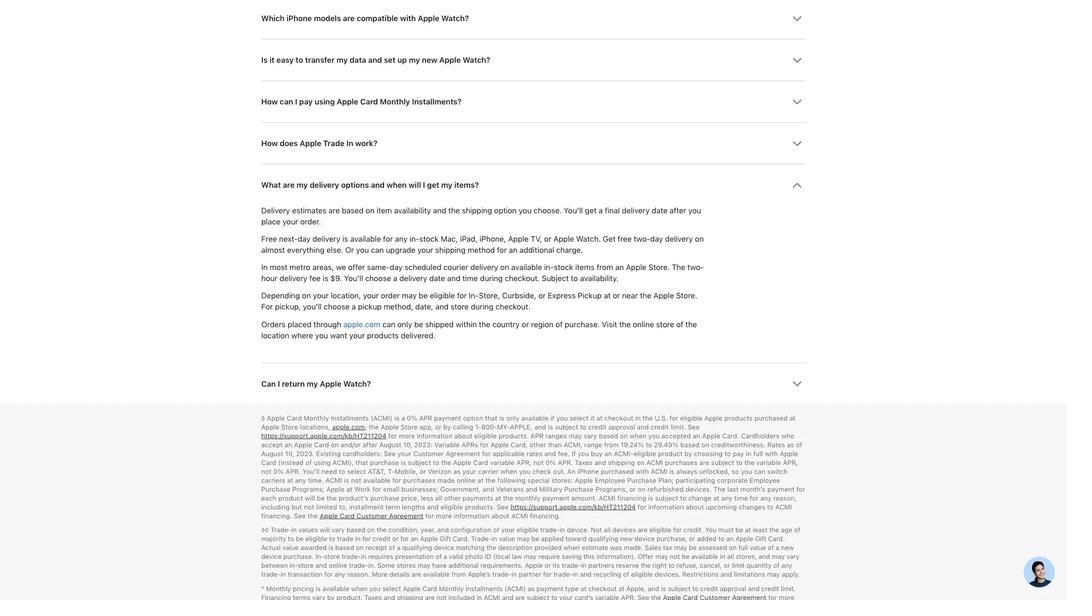 Task type: vqa. For each thing, say whether or not it's contained in the screenshot.
out.
yes



Task type: describe. For each thing, give the bounding box(es) containing it.
and inside depending on your location, your order may be eligible for in-store, curbside, or express pickup at or near the apple store. for pickup, you'll choose a pickup method, date, and store during checkout.
[[435, 303, 449, 312]]

store inside 'apple.com , the apple store app, or by calling 1-800-my-apple, and is subject to credit approval and credit limit. see https://support.apple.com/kb/ht211204'
[[401, 423, 418, 431]]

may down the quantity
[[767, 571, 780, 579]]

after inside the delivery estimates are based on item availability and the shipping option you choose. you'll get a final delivery date after you place your order.
[[670, 206, 687, 215]]

0 vertical spatial august
[[379, 441, 402, 449]]

1 horizontal spatial value
[[499, 535, 515, 544]]

2 vertical spatial with
[[636, 468, 649, 476]]

trade‑in down requirements.
[[492, 571, 517, 579]]

0 vertical spatial https://support.apple.com/kb/ht211204 link
[[261, 432, 387, 440]]

as inside * monthly pricing is available when you select apple card monthly installments (acmi) as payment type at checkout at apple, and is subject to credit approval and credit limit. financing terms vary by product. taxes and shipping are not included in acmi and are subject to your card's variable apr. see the
[[528, 585, 535, 593]]

have
[[432, 562, 447, 570]]

verizon
[[428, 468, 452, 476]]

get
[[603, 234, 616, 244]]

it inside apple card monthly installments (acmi) is a 0% apr payment option that is only available if you select it at checkout in the u.s. for eligible apple products purchased at apple store locations,
[[591, 414, 595, 423]]

0 vertical spatial apple.com
[[344, 320, 381, 329]]

and down buy
[[595, 459, 606, 467]]

card up carrier
[[473, 459, 488, 467]]

quantity
[[747, 562, 772, 570]]

to inside in most metro areas, we offer same-day scheduled courier delivery on available in-stock items from an apple store. the two- hour delivery fee is $9. you'll choose a delivery date and time during checkout. subject to availability.
[[571, 274, 578, 283]]

trade‑in up trade‑in.
[[342, 553, 366, 561]]

0 vertical spatial purchases
[[665, 459, 698, 467]]

at up upcoming
[[714, 495, 720, 503]]

eligible up the apple card customer agreement for more information about acmi financing.
[[441, 503, 463, 512]]

rates
[[527, 450, 543, 458]]

partners
[[589, 562, 614, 570]]

be up refuse,
[[682, 553, 690, 561]]

pay inside dropdown button
[[299, 97, 313, 107]]

fee.
[[558, 450, 570, 458]]

offer
[[348, 263, 365, 272]]

change
[[689, 495, 712, 503]]

availability.
[[580, 274, 619, 283]]

2 horizontal spatial as
[[787, 441, 794, 449]]

1 vertical spatial agreement
[[389, 512, 424, 520]]

trade‑in up applied
[[541, 527, 565, 535]]

for down iphone,
[[497, 246, 507, 255]]

delivery estimates are based on item availability and the shipping option you choose. you'll get a final delivery date after you place your order.
[[261, 206, 701, 227]]

chevrondown image for which iphone models are compatible with apple watch?
[[793, 14, 802, 24]]

800-
[[482, 423, 497, 431]]

1 vertical spatial with
[[765, 450, 778, 458]]

a inside in most metro areas, we offer same-day scheduled courier delivery on available in-stock items from an apple store. the two- hour delivery fee is $9. you'll choose a delivery date and time during checkout. subject to availability.
[[393, 274, 397, 283]]

and up 19.24%
[[637, 423, 649, 431]]

0 horizontal spatial variable
[[490, 459, 515, 467]]

based down trade
[[335, 544, 354, 552]]

may right law
[[524, 553, 537, 561]]

plan;
[[659, 477, 674, 485]]

0 vertical spatial trade‑in
[[271, 527, 297, 535]]

to inside 'apple.com , the apple store app, or by calling 1-800-my-apple, and is subject to credit approval and credit limit. see https://support.apple.com/kb/ht211204'
[[580, 423, 587, 431]]

1 vertical spatial customer
[[357, 512, 387, 520]]

day inside in most metro areas, we offer same-day scheduled courier delivery on available in-stock items from an apple store. the two- hour delivery fee is $9. you'll choose a delivery date and time during checkout. subject to availability.
[[390, 263, 403, 272]]

delivery right free
[[665, 234, 693, 244]]

may inside depending on your location, your order may be eligible for in-store, curbside, or express pickup at or near the apple store. for pickup, you'll choose a pickup method, date, and store during checkout.
[[402, 291, 417, 301]]

on inside the delivery estimates are based on item availability and the shipping option you choose. you'll get a final delivery date after you place your order.
[[366, 206, 375, 215]]

card inside * monthly pricing is available when you select apple card monthly installments (acmi) as payment type at checkout at apple, and is subject to credit approval and credit limit. financing terms vary by product. taxes and shipping are not included in acmi and are subject to your card's variable apr. see the
[[423, 585, 437, 593]]

credit.
[[684, 527, 703, 535]]

are right the devices
[[638, 527, 648, 535]]

limit
[[732, 562, 745, 570]]

to left trade
[[329, 535, 335, 544]]

and left set
[[368, 56, 382, 65]]

available down have
[[423, 571, 450, 579]]

and/or
[[341, 441, 361, 449]]

an down must
[[727, 535, 734, 544]]

in inside dropdown button
[[346, 139, 353, 148]]

to,
[[339, 503, 347, 512]]

delivery down metro
[[280, 274, 307, 283]]

choose.
[[534, 206, 562, 215]]

0 vertical spatial other
[[530, 441, 546, 449]]

for down in‑store on the left of the page
[[324, 571, 333, 579]]

based down accepted
[[681, 441, 700, 449]]

(instead
[[278, 459, 304, 467]]

depending
[[261, 291, 300, 301]]

to down restrictions
[[693, 585, 699, 593]]

acmi,
[[564, 441, 583, 449]]

(local
[[493, 553, 510, 561]]

final
[[605, 206, 620, 215]]

or left express
[[539, 291, 546, 301]]

may up apply.
[[772, 553, 785, 561]]

vary inside * monthly pricing is available when you select apple card monthly installments (acmi) as payment type at checkout at apple, and is subject to credit approval and credit limit. financing terms vary by product. taxes and shipping are not included in acmi and are subject to your card's variable apr. see the
[[312, 594, 325, 600]]

my left data
[[337, 56, 348, 65]]

about inside for information about upcoming changes to acmi financing. see the
[[686, 503, 704, 512]]

subject down refurbished
[[655, 495, 679, 503]]

provided
[[535, 544, 562, 552]]

get inside dropdown button
[[427, 181, 439, 190]]

0 horizontal spatial as
[[454, 468, 461, 476]]

the inside * monthly pricing is available when you select apple card monthly installments (acmi) as payment type at checkout at apple, and is subject to credit approval and credit limit. financing terms vary by product. taxes and shipping are not included in acmi and are subject to your card's variable apr. see the
[[651, 594, 661, 600]]

and down 'limitations'
[[748, 585, 760, 593]]

apr inside apple card monthly installments (acmi) is a 0% apr payment option that is only available if you select it at checkout in the u.s. for eligible apple products purchased at apple store locations,
[[419, 414, 432, 423]]

and down in‑store on the left of the page
[[316, 562, 327, 570]]

acmi inside for information about upcoming changes to acmi financing. see the
[[776, 503, 792, 512]]

online inside for more information about eligible products. apr ranges may vary based on when you accepted an apple card. cardholders who accept an apple card on and/or after august 10, 2023: variable aprs for apple card, other than acmi, range from 19.24% to 29.49% based on creditworthiness. rates as of august 10, 2023. existing cardholders: see your customer agreement for applicable rates and fee. if you buy an acmi-eligible product by choosing to pay in full with apple card (instead of using acmi), that purchase is subject to the apple card variable apr, not 0% apr. taxes and shipping on acmi purchases are subject to the variable apr, not 0% apr. you'll need to select at&t, t-mobile, or verizon as your carrier when you check out. an iphone purchased with acmi is always unlocked, so you can switch carriers at any time. acmi is not available for purchases made online at the following special stores: apple employee purchase plan; participating corporate employee purchase programs; apple at work for small businesses; government, and veterans and military purchase programs, or on refurbished devices. the last month's payment for each product will be the product's purchase price, less all other payments at the monthly payment amount. acmi financing is subject to change at any time for any reason, including but not limited to, installment term lengths and eligible products. see
[[457, 477, 476, 485]]

lengths
[[402, 503, 425, 512]]

for up purchase,
[[673, 527, 682, 535]]

1 employee from the left
[[595, 477, 626, 485]]

made
[[438, 477, 455, 485]]

installments inside apple card monthly installments (acmi) is a 0% apr payment option that is only available if you select it at checkout in the u.s. for eligible apple products purchased at apple store locations,
[[331, 414, 369, 423]]

be up provided
[[532, 535, 539, 544]]

to right majority
[[288, 535, 294, 544]]

2 vertical spatial all
[[727, 553, 734, 561]]

card,
[[511, 441, 528, 449]]

courier
[[444, 263, 468, 272]]

for
[[261, 303, 273, 312]]

the inside apple card monthly installments (acmi) is a 0% apr payment option that is only available if you select it at checkout in the u.s. for eligible apple products purchased at apple store locations,
[[643, 414, 653, 423]]

monthly up financing
[[266, 585, 291, 593]]

and up ranges
[[535, 423, 546, 431]]

chevrondown image for how can i pay using apple card monthly installments?
[[793, 98, 802, 107]]

most
[[270, 263, 288, 272]]

monthly up included
[[439, 585, 464, 593]]

set
[[384, 56, 396, 65]]

year,
[[421, 527, 436, 535]]

about inside for more information about eligible products. apr ranges may vary based on when you accepted an apple card. cardholders who accept an apple card on and/or after august 10, 2023: variable aprs for apple card, other than acmi, range from 19.24% to 29.49% based on creditworthiness. rates as of august 10, 2023. existing cardholders: see your customer agreement for applicable rates and fee. if you buy an acmi-eligible product by choosing to pay in full with apple card (instead of using acmi), that purchase is subject to the apple card variable apr, not 0% apr. taxes and shipping on acmi purchases are subject to the variable apr, not 0% apr. you'll need to select at&t, t-mobile, or verizon as your carrier when you check out. an iphone purchased with acmi is always unlocked, so you can switch carriers at any time. acmi is not available for purchases made online at the following special stores: apple employee purchase plan; participating corporate employee purchase programs; apple at work for small businesses; government, and veterans and military purchase programs, or on refurbished devices. the last month's payment for each product will be the product's purchase price, less all other payments at the monthly payment amount. acmi financing is subject to change at any time for any reason, including but not limited to, installment term lengths and eligible products. see
[[455, 432, 473, 440]]

to left the card's
[[552, 594, 558, 600]]

saving
[[562, 553, 582, 561]]

delivery inside dropdown button
[[310, 181, 339, 190]]

2 horizontal spatial purchase
[[627, 477, 657, 485]]

0 vertical spatial products.
[[499, 432, 529, 440]]

or down credit.
[[689, 535, 696, 544]]

toward
[[566, 535, 587, 544]]

creditworthiness.
[[711, 441, 766, 449]]

and up monthly
[[526, 486, 538, 494]]

time inside in most metro areas, we offer same-day scheduled courier delivery on available in-stock items from an apple store. the two- hour delivery fee is $9. you'll choose a delivery date and time during checkout. subject to availability.
[[463, 274, 478, 283]]

◊◊
[[261, 527, 269, 535]]

offer
[[638, 553, 654, 561]]

sales
[[645, 544, 662, 552]]

0 vertical spatial 10,
[[403, 441, 412, 449]]

amount.
[[572, 495, 597, 503]]

1 horizontal spatial more
[[436, 512, 452, 520]]

an right buy
[[605, 450, 612, 458]]

https://support.apple.com/kb/ht211204 inside 'apple.com , the apple store app, or by calling 1-800-my-apple, and is subject to credit approval and credit limit. see https://support.apple.com/kb/ht211204'
[[261, 432, 387, 440]]

product's
[[339, 495, 369, 503]]

delivery down scheduled
[[399, 274, 427, 283]]

option for shipping
[[494, 206, 517, 215]]

want
[[330, 331, 347, 340]]

apple.com link for orders placed through
[[344, 320, 381, 329]]

eligible up purchase,
[[650, 527, 672, 535]]

for down 'apple.com , the apple store app, or by calling 1-800-my-apple, and is subject to credit approval and credit limit. see https://support.apple.com/kb/ht211204'
[[480, 441, 489, 449]]

in most metro areas, we offer same-day scheduled courier delivery on available in-stock items from an apple store. the two- hour delivery fee is $9. you'll choose a delivery date and time during checkout. subject to availability.
[[261, 263, 704, 283]]

on inside in most metro areas, we offer same-day scheduled courier delivery on available in-stock items from an apple store. the two- hour delivery fee is $9. you'll choose a delivery date and time during checkout. subject to availability.
[[500, 263, 509, 272]]

payment up 'reason,'
[[768, 486, 795, 494]]

for down condition,
[[401, 535, 409, 544]]

to down creditworthiness.
[[725, 450, 731, 458]]

1 horizontal spatial product
[[658, 450, 683, 458]]

not up work
[[351, 477, 361, 485]]

for up carrier
[[482, 450, 491, 458]]

require
[[539, 553, 560, 561]]

2 apr, from the left
[[783, 459, 798, 467]]

2 vertical spatial device
[[261, 553, 282, 561]]

chevrondown image for can i return my apple watch?
[[793, 380, 802, 389]]

and down 'limit'
[[721, 571, 732, 579]]

purchase,
[[657, 535, 687, 544]]

restrictions
[[682, 571, 719, 579]]

date inside in most metro areas, we offer same-day scheduled courier delivery on available in-stock items from an apple store. the two- hour delivery fee is $9. you'll choose a delivery date and time during checkout. subject to availability.
[[429, 274, 445, 283]]

a inside depending on your location, your order may be eligible for in-store, curbside, or express pickup at or near the apple store. for pickup, you'll choose a pickup method, date, and store during checkout.
[[352, 303, 356, 312]]

apr inside for more information about eligible products. apr ranges may vary based on when you accepted an apple card. cardholders who accept an apple card on and/or after august 10, 2023: variable aprs for apple card, other than acmi, range from 19.24% to 29.49% based on creditworthiness. rates as of august 10, 2023. existing cardholders: see your customer agreement for applicable rates and fee. if you buy an acmi-eligible product by choosing to pay in full with apple card (instead of using acmi), that purchase is subject to the apple card variable apr, not 0% apr. taxes and shipping on acmi purchases are subject to the variable apr, not 0% apr. you'll need to select at&t, t-mobile, or verizon as your carrier when you check out. an iphone purchased with acmi is always unlocked, so you can switch carriers at any time. acmi is not available for purchases made online at the following special stores: apple employee purchase plan; participating corporate employee purchase programs; apple at work for small businesses; government, and veterans and military purchase programs, or on refurbished devices. the last month's payment for each product will be the product's purchase price, less all other payments at the monthly payment amount. acmi financing is subject to change at any time for any reason, including but not limited to, installment term lengths and eligible products. see
[[531, 432, 544, 440]]

at up product's
[[347, 486, 353, 494]]

terms
[[293, 594, 311, 600]]

devices. inside for more information about eligible products. apr ranges may vary based on when you accepted an apple card. cardholders who accept an apple card on and/or after august 10, 2023: variable aprs for apple card, other than acmi, range from 19.24% to 29.49% based on creditworthiness. rates as of august 10, 2023. existing cardholders: see your customer agreement for applicable rates and fee. if you buy an acmi-eligible product by choosing to pay in full with apple card (instead of using acmi), that purchase is subject to the apple card variable apr, not 0% apr. taxes and shipping on acmi purchases are subject to the variable apr, not 0% apr. you'll need to select at&t, t-mobile, or verizon as your carrier when you check out. an iphone purchased with acmi is always unlocked, so you can switch carriers at any time. acmi is not available for purchases made online at the following special stores: apple employee purchase plan; participating corporate employee purchase programs; apple at work for small businesses; government, and veterans and military purchase programs, or on refurbished devices. the last month's payment for each product will be the product's purchase price, less all other payments at the monthly payment amount. acmi financing is subject to change at any time for any reason, including but not limited to, installment term lengths and eligible products. see
[[686, 486, 712, 494]]

1 horizontal spatial information
[[454, 512, 490, 520]]

refurbished
[[648, 486, 684, 494]]

payment inside apple card monthly installments (acmi) is a 0% apr payment option that is only available if you select it at checkout in the u.s. for eligible apple products purchased at apple store locations,
[[434, 414, 461, 423]]

card up the existing
[[314, 441, 329, 449]]

pay inside for more information about eligible products. apr ranges may vary based on when you accepted an apple card. cardholders who accept an apple card on and/or after august 10, 2023: variable aprs for apple card, other than acmi, range from 19.24% to 29.49% based on creditworthiness. rates as of august 10, 2023. existing cardholders: see your customer agreement for applicable rates and fee. if you buy an acmi-eligible product by choosing to pay in full with apple card (instead of using acmi), that purchase is subject to the apple card variable apr, not 0% apr. taxes and shipping on acmi purchases are subject to the variable apr, not 0% apr. you'll need to select at&t, t-mobile, or verizon as your carrier when you check out. an iphone purchased with acmi is always unlocked, so you can switch carriers at any time. acmi is not available for purchases made online at the following special stores: apple employee purchase plan; participating corporate employee purchase programs; apple at work for small businesses; government, and veterans and military purchase programs, or on refurbished devices. the last month's payment for each product will be the product's purchase price, less all other payments at the monthly payment amount. acmi financing is subject to change at any time for any reason, including but not limited to, installment term lengths and eligible products. see
[[733, 450, 744, 458]]

trade
[[323, 139, 345, 148]]

2 horizontal spatial new
[[781, 544, 794, 552]]

pickup
[[358, 303, 382, 312]]

29.49%
[[654, 441, 679, 449]]

or left its
[[545, 562, 551, 570]]

available up cancel,
[[692, 553, 718, 561]]

eligible up apple,
[[631, 571, 653, 579]]

based up range
[[599, 432, 618, 440]]

0 horizontal spatial apr.
[[286, 468, 301, 476]]

and right apple,
[[648, 585, 660, 593]]

may inside for more information about eligible products. apr ranges may vary based on when you accepted an apple card. cardholders who accept an apple card on and/or after august 10, 2023: variable aprs for apple card, other than acmi, range from 19.24% to 29.49% based on creditworthiness. rates as of august 10, 2023. existing cardholders: see your customer agreement for applicable rates and fee. if you buy an acmi-eligible product by choosing to pay in full with apple card (instead of using acmi), that purchase is subject to the apple card variable apr, not 0% apr. taxes and shipping on acmi purchases are subject to the variable apr, not 0% apr. you'll need to select at&t, t-mobile, or verizon as your carrier when you check out. an iphone purchased with acmi is always unlocked, so you can switch carriers at any time. acmi is not available for purchases made online at the following special stores: apple employee purchase plan; participating corporate employee purchase programs; apple at work for small businesses; government, and veterans and military purchase programs, or on refurbished devices. the last month's payment for each product will be the product's purchase price, less all other payments at the monthly payment amount. acmi financing is subject to change at any time for any reason, including but not limited to, installment term lengths and eligible products. see
[[569, 432, 582, 440]]

using inside for more information about eligible products. apr ranges may vary based on when you accepted an apple card. cardholders who accept an apple card on and/or after august 10, 2023: variable aprs for apple card, other than acmi, range from 19.24% to 29.49% based on creditworthiness. rates as of august 10, 2023. existing cardholders: see your customer agreement for applicable rates and fee. if you buy an acmi-eligible product by choosing to pay in full with apple card (instead of using acmi), that purchase is subject to the apple card variable apr, not 0% apr. taxes and shipping on acmi purchases are subject to the variable apr, not 0% apr. you'll need to select at&t, t-mobile, or verizon as your carrier when you check out. an iphone purchased with acmi is always unlocked, so you can switch carriers at any time. acmi is not available for purchases made online at the following special stores: apple employee purchase plan; participating corporate employee purchase programs; apple at work for small businesses; government, and veterans and military purchase programs, or on refurbished devices. the last month's payment for each product will be the product's purchase price, less all other payments at the monthly payment amount. acmi financing is subject to change at any time for any reason, including but not limited to, installment term lengths and eligible products. see
[[314, 459, 331, 467]]

1 vertical spatial 0%
[[546, 459, 556, 467]]

ipad,
[[460, 234, 478, 244]]

within
[[456, 320, 477, 329]]

iphone,
[[480, 234, 506, 244]]

or inside can only be shipped within the country or region of purchase. visit the online store of the location where you want your products delivered.
[[522, 320, 529, 329]]

card down accept
[[261, 459, 276, 467]]

1 horizontal spatial all
[[604, 527, 611, 535]]

see up t-
[[384, 450, 396, 458]]

when up "following"
[[501, 468, 518, 476]]

photo
[[465, 553, 483, 561]]

may up description
[[517, 535, 530, 544]]

1 vertical spatial august
[[261, 450, 283, 458]]

after inside for more information about eligible products. apr ranges may vary based on when you accepted an apple card. cardholders who accept an apple card on and/or after august 10, 2023: variable aprs for apple card, other than acmi, range from 19.24% to 29.49% based on creditworthiness. rates as of august 10, 2023. existing cardholders: see your customer agreement for applicable rates and fee. if you buy an acmi-eligible product by choosing to pay in full with apple card (instead of using acmi), that purchase is subject to the apple card variable apr, not 0% apr. taxes and shipping on acmi purchases are subject to the variable apr, not 0% apr. you'll need to select at&t, t-mobile, or verizon as your carrier when you check out. an iphone purchased with acmi is always unlocked, so you can switch carriers at any time. acmi is not available for purchases made online at the following special stores: apple employee purchase plan; participating corporate employee purchase programs; apple at work for small businesses; government, and veterans and military purchase programs, or on refurbished devices. the last month's payment for each product will be the product's purchase price, less all other payments at the monthly payment amount. acmi financing is subject to change at any time for any reason, including but not limited to, installment term lengths and eligible products. see
[[363, 441, 378, 449]]

0 horizontal spatial value
[[283, 544, 299, 552]]

products inside apple card monthly installments (acmi) is a 0% apr payment option that is only available if you select it at checkout in the u.s. for eligible apple products purchased at apple store locations,
[[725, 414, 753, 423]]

you inside the free next-day delivery is available for any in-stock mac, ipad, iphone, apple tv, or apple watch. get free two-day delivery on almost everything else. or you can upgrade your shipping method for an additional charge.
[[356, 246, 369, 255]]

are down partner
[[515, 594, 525, 600]]

than
[[548, 441, 562, 449]]

additional inside ◊◊ trade‑in values will vary based on the condition, year, and configuration of your eligible trade‑in device. not all devices are eligible for credit. you must be at least the age of majority to be eligible to trade in for credit or for an apple gift card. trade‑in value may be applied toward qualifying new device purchase, or added to an apple gift card. actual value awarded is based on receipt of a qualifying device matching the description provided when estimate was made. sales tax may be assessed on full value of a new device purchase. in‑store trade‑in requires presentation of a valid photo id (local law may require saving this information). offer may not be available in all stores, and may vary between in-store and online trade‑in. some stores may have additional requirements. apple or its trade‑in partners reserve the right to refuse, cancel, or limit quantity of any trade‑in transaction for any reason. more details are available from apple's trade‑in partner for trade‑in and recycling of eligible devices. restrictions and limitations may apply.
[[449, 562, 479, 570]]

to down must
[[719, 535, 725, 544]]

not right but on the bottom left of the page
[[304, 503, 314, 512]]

is inside ◊◊ trade‑in values will vary based on the condition, year, and configuration of your eligible trade‑in device. not all devices are eligible for credit. you must be at least the age of majority to be eligible to trade in for credit or for an apple gift card. trade‑in value may be applied toward qualifying new device purchase, or added to an apple gift card. actual value awarded is based on receipt of a qualifying device matching the description provided when estimate was made. sales tax may be assessed on full value of a new device purchase. in‑store trade‑in requires presentation of a valid photo id (local law may require saving this information). offer may not be available in all stores, and may vary between in-store and online trade‑in. some stores may have additional requirements. apple or its trade‑in partners reserve the right to refuse, cancel, or limit quantity of any trade‑in transaction for any reason. more details are available from apple's trade‑in partner for trade‑in and recycling of eligible devices. restrictions and limitations may apply.
[[329, 544, 334, 552]]

for inside depending on your location, your order may be eligible for in-store, curbside, or express pickup at or near the apple store. for pickup, you'll choose a pickup method, date, and store during checkout.
[[457, 291, 467, 301]]

when inside * monthly pricing is available when you select apple card monthly installments (acmi) as payment type at checkout at apple, and is subject to credit approval and credit limit. financing terms vary by product. taxes and shipping are not included in acmi and are subject to your card's variable apr. see the
[[351, 585, 368, 593]]

footnotes list
[[261, 414, 806, 600]]

or left 'limit'
[[724, 562, 730, 570]]

in inside in most metro areas, we offer same-day scheduled courier delivery on available in-stock items from an apple store. the two- hour delivery fee is $9. you'll choose a delivery date and time during checkout. subject to availability.
[[261, 263, 268, 272]]

participating
[[676, 477, 716, 485]]

accept
[[261, 441, 283, 449]]

credit up range
[[589, 423, 607, 431]]

full inside for more information about eligible products. apr ranges may vary based on when you accepted an apple card. cardholders who accept an apple card on and/or after august 10, 2023: variable aprs for apple card, other than acmi, range from 19.24% to 29.49% based on creditworthiness. rates as of august 10, 2023. existing cardholders: see your customer agreement for applicable rates and fee. if you buy an acmi-eligible product by choosing to pay in full with apple card (instead of using acmi), that purchase is subject to the apple card variable apr, not 0% apr. taxes and shipping on acmi purchases are subject to the variable apr, not 0% apr. you'll need to select at&t, t-mobile, or verizon as your carrier when you check out. an iphone purchased with acmi is always unlocked, so you can switch carriers at any time. acmi is not available for purchases made online at the following special stores: apple employee purchase plan; participating corporate employee purchase programs; apple at work for small businesses; government, and veterans and military purchase programs, or on refurbished devices. the last month's payment for each product will be the product's purchase price, less all other payments at the monthly payment amount. acmi financing is subject to change at any time for any reason, including but not limited to, installment term lengths and eligible products. see
[[754, 450, 763, 458]]

for up year, at the left of the page
[[425, 512, 434, 520]]

is it easy to transfer my data and set up my new apple watch? button
[[261, 40, 806, 81]]

my up the estimates
[[297, 181, 308, 190]]

may up right
[[656, 553, 668, 561]]

1 horizontal spatial about
[[492, 512, 510, 520]]

shipping inside the free next-day delivery is available for any in-stock mac, ipad, iphone, apple tv, or apple watch. get free two-day delivery on almost everything else. or you can upgrade your shipping method for an additional charge.
[[435, 246, 466, 255]]

my-
[[497, 423, 510, 431]]

be right must
[[736, 527, 743, 535]]

and down partners
[[580, 571, 592, 579]]

checkout inside apple card monthly installments (acmi) is a 0% apr payment option that is only available if you select it at checkout in the u.s. for eligible apple products purchased at apple store locations,
[[605, 414, 634, 423]]

0 horizontal spatial day
[[298, 234, 311, 244]]

t-
[[388, 468, 395, 476]]

using inside dropdown button
[[315, 97, 335, 107]]

0 vertical spatial purchase
[[370, 459, 399, 467]]

subject inside 'apple.com , the apple store app, or by calling 1-800-my-apple, and is subject to credit approval and credit limit. see https://support.apple.com/kb/ht211204'
[[555, 423, 578, 431]]

special
[[528, 477, 550, 485]]

to left change
[[680, 495, 687, 503]]

iphone inside for more information about eligible products. apr ranges may vary based on when you accepted an apple card. cardholders who accept an apple card on and/or after august 10, 2023: variable aprs for apple card, other than acmi, range from 19.24% to 29.49% based on creditworthiness. rates as of august 10, 2023. existing cardholders: see your customer agreement for applicable rates and fee. if you buy an acmi-eligible product by choosing to pay in full with apple card (instead of using acmi), that purchase is subject to the apple card variable apr, not 0% apr. taxes and shipping on acmi purchases are subject to the variable apr, not 0% apr. you'll need to select at&t, t-mobile, or verizon as your carrier when you check out. an iphone purchased with acmi is always unlocked, so you can switch carriers at any time. acmi is not available for purchases made online at the following special stores: apple employee purchase plan; participating corporate employee purchase programs; apple at work for small businesses; government, and veterans and military purchase programs, or on refurbished devices. the last month's payment for each product will be the product's purchase price, less all other payments at the monthly payment amount. acmi financing is subject to change at any time for any reason, including but not limited to, installment term lengths and eligible products. see
[[578, 468, 599, 476]]

cancel,
[[700, 562, 722, 570]]

taxes inside for more information about eligible products. apr ranges may vary based on when you accepted an apple card. cardholders who accept an apple card on and/or after august 10, 2023: variable aprs for apple card, other than acmi, range from 19.24% to 29.49% based on creditworthiness. rates as of august 10, 2023. existing cardholders: see your customer agreement for applicable rates and fee. if you buy an acmi-eligible product by choosing to pay in full with apple card (instead of using acmi), that purchase is subject to the apple card variable apr, not 0% apr. taxes and shipping on acmi purchases are subject to the variable apr, not 0% apr. you'll need to select at&t, t-mobile, or verizon as your carrier when you check out. an iphone purchased with acmi is always unlocked, so you can switch carriers at any time. acmi is not available for purchases made online at the following special stores: apple employee purchase plan; participating corporate employee purchase programs; apple at work for small businesses; government, and veterans and military purchase programs, or on refurbished devices. the last month's payment for each product will be the product's purchase price, less all other payments at the monthly payment amount. acmi financing is subject to change at any time for any reason, including but not limited to, installment term lengths and eligible products. see
[[575, 459, 593, 467]]

vary up apply.
[[787, 553, 800, 561]]

delivery
[[261, 206, 290, 215]]

work
[[354, 486, 371, 494]]

configuration
[[451, 527, 492, 535]]

and up the quantity
[[759, 553, 770, 561]]

1 gift from the left
[[440, 535, 451, 544]]

are inside dropdown button
[[343, 14, 355, 23]]

based up trade
[[347, 527, 365, 535]]

an inside in most metro areas, we offer same-day scheduled courier delivery on available in-stock items from an apple store. the two- hour delivery fee is $9. you'll choose a delivery date and time during checkout. subject to availability.
[[615, 263, 624, 272]]

vary up trade
[[332, 527, 345, 535]]

can inside can only be shipped within the country or region of purchase. visit the online store of the location where you want your products delivered.
[[383, 320, 395, 329]]

from inside for more information about eligible products. apr ranges may vary based on when you accepted an apple card. cardholders who accept an apple card on and/or after august 10, 2023: variable aprs for apple card, other than acmi, range from 19.24% to 29.49% based on creditworthiness. rates as of august 10, 2023. existing cardholders: see your customer agreement for applicable rates and fee. if you buy an acmi-eligible product by choosing to pay in full with apple card (instead of using acmi), that purchase is subject to the apple card variable apr, not 0% apr. taxes and shipping on acmi purchases are subject to the variable apr, not 0% apr. you'll need to select at&t, t-mobile, or verizon as your carrier when you check out. an iphone purchased with acmi is always unlocked, so you can switch carriers at any time. acmi is not available for purchases made online at the following special stores: apple employee purchase plan; participating corporate employee purchase programs; apple at work for small businesses; government, and veterans and military purchase programs, or on refurbished devices. the last month's payment for each product will be the product's purchase price, less all other payments at the monthly payment amount. acmi financing is subject to change at any time for any reason, including but not limited to, installment term lengths and eligible products. see
[[604, 441, 619, 449]]

◊
[[261, 414, 267, 423]]

2 vertical spatial watch?
[[343, 379, 371, 389]]

you'll inside the delivery estimates are based on item availability and the shipping option you choose. you'll get a final delivery date after you place your order.
[[564, 206, 583, 215]]

to up 'verizon'
[[433, 459, 439, 467]]

and right options
[[371, 181, 385, 190]]

1 vertical spatial https://support.apple.com/kb/ht211204 link
[[511, 503, 636, 512]]

what are my delivery options and when will i get my items? button
[[261, 165, 806, 206]]

watch? inside dropdown button
[[441, 14, 469, 23]]

or up 'financing'
[[630, 486, 636, 494]]

0 horizontal spatial purchases
[[403, 477, 436, 485]]

2 horizontal spatial day
[[650, 234, 663, 244]]

0 horizontal spatial i
[[278, 379, 280, 389]]

your up mobile,
[[398, 450, 412, 458]]

at right carriers
[[287, 477, 293, 485]]

1 vertical spatial trade‑in
[[471, 535, 497, 544]]

locations,
[[300, 423, 330, 431]]

carrier
[[478, 468, 499, 476]]

the inside depending on your location, your order may be eligible for in-store, curbside, or express pickup at or near the apple store. for pickup, you'll choose a pickup method, date, and store during checkout.
[[640, 291, 652, 301]]

0 horizontal spatial purchase
[[261, 486, 291, 494]]

orders placed through apple.com
[[261, 320, 381, 329]]

to inside for information about upcoming changes to acmi financing. see the
[[767, 503, 774, 512]]

country
[[493, 320, 520, 329]]

2 horizontal spatial device
[[635, 535, 655, 544]]

information inside for more information about eligible products. apr ranges may vary based on when you accepted an apple card. cardholders who accept an apple card on and/or after august 10, 2023: variable aprs for apple card, other than acmi, range from 19.24% to 29.49% based on creditworthiness. rates as of august 10, 2023. existing cardholders: see your customer agreement for applicable rates and fee. if you buy an acmi-eligible product by choosing to pay in full with apple card (instead of using acmi), that purchase is subject to the apple card variable apr, not 0% apr. taxes and shipping on acmi purchases are subject to the variable apr, not 0% apr. you'll need to select at&t, t-mobile, or verizon as your carrier when you check out. an iphone purchased with acmi is always unlocked, so you can switch carriers at any time. acmi is not available for purchases made online at the following special stores: apple employee purchase plan; participating corporate employee purchase programs; apple at work for small businesses; government, and veterans and military purchase programs, or on refurbished devices. the last month's payment for each product will be the product's purchase price, less all other payments at the monthly payment amount. acmi financing is subject to change at any time for any reason, including but not limited to, installment term lengths and eligible products. see
[[417, 432, 453, 440]]

government,
[[440, 486, 481, 494]]

does
[[280, 139, 298, 148]]

2 vertical spatial 0%
[[273, 468, 284, 476]]

for up 'receipt' in the bottom of the page
[[362, 535, 371, 544]]

and down than
[[545, 450, 556, 458]]

1 apr, from the left
[[517, 459, 532, 467]]

date,
[[415, 303, 433, 312]]

for down t-
[[393, 477, 401, 485]]

the inside for more information about eligible products. apr ranges may vary based on when you accepted an apple card. cardholders who accept an apple card on and/or after august 10, 2023: variable aprs for apple card, other than acmi, range from 19.24% to 29.49% based on creditworthiness. rates as of august 10, 2023. existing cardholders: see your customer agreement for applicable rates and fee. if you buy an acmi-eligible product by choosing to pay in full with apple card (instead of using acmi), that purchase is subject to the apple card variable apr, not 0% apr. taxes and shipping on acmi purchases are subject to the variable apr, not 0% apr. you'll need to select at&t, t-mobile, or verizon as your carrier when you check out. an iphone purchased with acmi is always unlocked, so you can switch carriers at any time. acmi is not available for purchases made online at the following special stores: apple employee purchase plan; participating corporate employee purchase programs; apple at work for small businesses; government, and veterans and military purchase programs, or on refurbished devices. the last month's payment for each product will be the product's purchase price, less all other payments at the monthly payment amount. acmi financing is subject to change at any time for any reason, including but not limited to, installment term lengths and eligible products. see
[[714, 486, 726, 494]]

1 vertical spatial products.
[[465, 503, 495, 512]]

are down stores in the left of the page
[[412, 571, 421, 579]]

condition,
[[389, 527, 419, 535]]

trade‑in down between
[[261, 571, 286, 579]]

awarded
[[301, 544, 327, 552]]

range
[[585, 441, 603, 449]]

at down veterans
[[495, 495, 501, 503]]

apple,
[[626, 585, 646, 593]]

1 vertical spatial qualifying
[[402, 544, 432, 552]]

$9.
[[331, 274, 342, 283]]

or left near
[[613, 291, 620, 301]]

receipt
[[366, 544, 387, 552]]

are inside for more information about eligible products. apr ranges may vary based on when you accepted an apple card. cardholders who accept an apple card on and/or after august 10, 2023: variable aprs for apple card, other than acmi, range from 19.24% to 29.49% based on creditworthiness. rates as of august 10, 2023. existing cardholders: see your customer agreement for applicable rates and fee. if you buy an acmi-eligible product by choosing to pay in full with apple card (instead of using acmi), that purchase is subject to the apple card variable apr, not 0% apr. taxes and shipping on acmi purchases are subject to the variable apr, not 0% apr. you'll need to select at&t, t-mobile, or verizon as your carrier when you check out. an iphone purchased with acmi is always unlocked, so you can switch carriers at any time. acmi is not available for purchases made online at the following special stores: apple employee purchase plan; participating corporate employee purchase programs; apple at work for small businesses; government, and veterans and military purchase programs, or on refurbished devices. the last month's payment for each product will be the product's purchase price, less all other payments at the monthly payment amount. acmi financing is subject to change at any time for any reason, including but not limited to, installment term lengths and eligible products. see
[[700, 459, 710, 467]]

chevrondown image for is it easy to transfer my data and set up my new apple watch?
[[793, 56, 802, 65]]

variable inside * monthly pricing is available when you select apple card monthly installments (acmi) as payment type at checkout at apple, and is subject to credit approval and credit limit. financing terms vary by product. taxes and shipping are not included in acmi and are subject to your card's variable apr. see the
[[595, 594, 619, 600]]

the inside 'apple.com , the apple store app, or by calling 1-800-my-apple, and is subject to credit approval and credit limit. see https://support.apple.com/kb/ht211204'
[[369, 423, 379, 431]]

1 vertical spatial product
[[278, 495, 303, 503]]

at inside depending on your location, your order may be eligible for in-store, curbside, or express pickup at or near the apple store. for pickup, you'll choose a pickup method, date, and store during checkout.
[[604, 291, 611, 301]]

1 vertical spatial purchase
[[371, 495, 400, 503]]

checkout. inside in most metro areas, we offer same-day scheduled courier delivery on available in-stock items from an apple store. the two- hour delivery fee is $9. you'll choose a delivery date and time during checkout. subject to availability.
[[505, 274, 540, 283]]

choose inside in most metro areas, we offer same-day scheduled courier delivery on available in-stock items from an apple store. the two- hour delivery fee is $9. you'll choose a delivery date and time during checkout. subject to availability.
[[365, 274, 391, 283]]

items
[[575, 263, 595, 272]]

eligible inside apple card monthly installments (acmi) is a 0% apr payment option that is only available if you select it at checkout in the u.s. for eligible apple products purchased at apple store locations,
[[680, 414, 703, 423]]

1 horizontal spatial device
[[434, 544, 454, 552]]

for down month's
[[750, 495, 759, 503]]

method,
[[384, 303, 413, 312]]

are inside the delivery estimates are based on item availability and the shipping option you choose. you'll get a final delivery date after you place your order.
[[329, 206, 340, 215]]

for more information about eligible products. apr ranges may vary based on when you accepted an apple card. cardholders who accept an apple card on and/or after august 10, 2023: variable aprs for apple card, other than acmi, range from 19.24% to 29.49% based on creditworthiness. rates as of august 10, 2023. existing cardholders: see your customer agreement for applicable rates and fee. if you buy an acmi-eligible product by choosing to pay in full with apple card (instead of using acmi), that purchase is subject to the apple card variable apr, not 0% apr. taxes and shipping on acmi purchases are subject to the variable apr, not 0% apr. you'll need to select at&t, t-mobile, or verizon as your carrier when you check out. an iphone purchased with acmi is always unlocked, so you can switch carriers at any time. acmi is not available for purchases made online at the following special stores: apple employee purchase plan; participating corporate employee purchase programs; apple at work for small businesses; government, and veterans and military purchase programs, or on refurbished devices. the last month's payment for each product will be the product's purchase price, less all other payments at the monthly payment amount. acmi financing is subject to change at any time for any reason, including but not limited to, installment term lengths and eligible products. see
[[261, 432, 806, 512]]

not up check
[[534, 459, 544, 467]]

available inside * monthly pricing is available when you select apple card monthly installments (acmi) as payment type at checkout at apple, and is subject to credit approval and credit limit. financing terms vary by product. taxes and shipping are not included in acmi and are subject to your card's variable apr. see the
[[323, 585, 349, 593]]

full inside ◊◊ trade‑in values will vary based on the condition, year, and configuration of your eligible trade‑in device. not all devices are eligible for credit. you must be at least the age of majority to be eligible to trade in for credit or for an apple gift card. trade‑in value may be applied toward qualifying new device purchase, or added to an apple gift card. actual value awarded is based on receipt of a qualifying device matching the description provided when estimate was made. sales tax may be assessed on full value of a new device purchase. in‑store trade‑in requires presentation of a valid photo id (local law may require saving this information). offer may not be available in all stores, and may vary between in-store and online trade‑in. some stores may have additional requirements. apple or its trade‑in partners reserve the right to refuse, cancel, or limit quantity of any trade‑in transaction for any reason. more details are available from apple's trade‑in partner for trade‑in and recycling of eligible devices. restrictions and limitations may apply.
[[739, 544, 748, 552]]

2 horizontal spatial card.
[[768, 535, 785, 544]]

1 horizontal spatial qualifying
[[589, 535, 619, 544]]

be down values at the bottom left of the page
[[296, 535, 304, 544]]

we
[[336, 263, 346, 272]]



Task type: locate. For each thing, give the bounding box(es) containing it.
1 vertical spatial apr
[[531, 432, 544, 440]]

you'll inside for more information about eligible products. apr ranges may vary based on when you accepted an apple card. cardholders who accept an apple card on and/or after august 10, 2023: variable aprs for apple card, other than acmi, range from 19.24% to 29.49% based on creditworthiness. rates as of august 10, 2023. existing cardholders: see your customer agreement for applicable rates and fee. if you buy an acmi-eligible product by choosing to pay in full with apple card (instead of using acmi), that purchase is subject to the apple card variable apr, not 0% apr. taxes and shipping on acmi purchases are subject to the variable apr, not 0% apr. you'll need to select at&t, t-mobile, or verizon as your carrier when you check out. an iphone purchased with acmi is always unlocked, so you can switch carriers at any time. acmi is not available for purchases made online at the following special stores: apple employee purchase plan; participating corporate employee purchase programs; apple at work for small businesses; government, and veterans and military purchase programs, or on refurbished devices. the last month's payment for each product will be the product's purchase price, less all other payments at the monthly payment amount. acmi financing is subject to change at any time for any reason, including but not limited to, installment term lengths and eligible products. see
[[303, 468, 320, 476]]

2 store from the left
[[401, 423, 418, 431]]

purchase. inside can only be shipped within the country or region of purchase. visit the online store of the location where you want your products delivered.
[[565, 320, 600, 329]]

chevrondown image for how does apple trade in work?
[[793, 139, 802, 149]]

least
[[753, 527, 768, 535]]

additional down valid
[[449, 562, 479, 570]]

vary right terms
[[312, 594, 325, 600]]

delivery up the estimates
[[310, 181, 339, 190]]

0 horizontal spatial installments
[[331, 414, 369, 423]]

financing. inside for information about upcoming changes to acmi financing. see the
[[261, 512, 292, 520]]

type
[[565, 585, 579, 593]]

1 horizontal spatial stock
[[554, 263, 573, 272]]

online up 'government,'
[[457, 477, 476, 485]]

for right u.s.
[[670, 414, 679, 423]]

2 horizontal spatial store
[[656, 320, 674, 329]]

2 vertical spatial about
[[492, 512, 510, 520]]

chevrondown image
[[793, 14, 802, 24], [793, 56, 802, 65]]

0 vertical spatial 0%
[[407, 414, 417, 423]]

only
[[397, 320, 412, 329], [506, 414, 520, 423]]

in- inside the free next-day delivery is available for any in-stock mac, ipad, iphone, apple tv, or apple watch. get free two-day delivery on almost everything else. or you can upgrade your shipping method for an additional charge.
[[410, 234, 419, 244]]

is inside in most metro areas, we offer same-day scheduled courier delivery on available in-stock items from an apple store. the two- hour delivery fee is $9. you'll choose a delivery date and time during checkout. subject to availability.
[[323, 274, 328, 283]]

placed
[[288, 320, 312, 329]]

2 horizontal spatial you'll
[[564, 206, 583, 215]]

acmi inside * monthly pricing is available when you select apple card monthly installments (acmi) as payment type at checkout at apple, and is subject to credit approval and credit limit. financing terms vary by product. taxes and shipping are not included in acmi and are subject to your card's variable apr. see the
[[484, 594, 500, 600]]

apple,
[[510, 423, 533, 431]]

1 vertical spatial during
[[471, 303, 494, 312]]

free next-day delivery is available for any in-stock mac, ipad, iphone, apple tv, or apple watch. get free two-day delivery on almost everything else. or you can upgrade your shipping method for an additional charge.
[[261, 234, 704, 255]]

at down carrier
[[478, 477, 484, 485]]

that inside apple card monthly installments (acmi) is a 0% apr payment option that is only available if you select it at checkout in the u.s. for eligible apple products purchased at apple store locations,
[[485, 414, 498, 423]]

for inside apple card monthly installments (acmi) is a 0% apr payment option that is only available if you select it at checkout in the u.s. for eligible apple products purchased at apple store locations,
[[670, 414, 679, 423]]

card's
[[575, 594, 594, 600]]

installment
[[349, 503, 384, 512]]

chevrondown image inside 'how can i pay using apple card monthly installments?' dropdown button
[[793, 98, 802, 107]]

to down 'reason,'
[[767, 503, 774, 512]]

apple.com inside 'apple.com , the apple store app, or by calling 1-800-my-apple, and is subject to credit approval and credit limit. see https://support.apple.com/kb/ht211204'
[[332, 423, 365, 431]]

main content
[[0, 0, 1068, 588]]

variable up switch
[[757, 459, 781, 467]]

0 vertical spatial how
[[261, 97, 278, 107]]

0 vertical spatial https://support.apple.com/kb/ht211204
[[261, 432, 387, 440]]

trade‑in down saving
[[562, 562, 587, 570]]

0 vertical spatial information
[[417, 432, 453, 440]]

1 store from the left
[[281, 423, 298, 431]]

be down credit.
[[689, 544, 697, 552]]

1 horizontal spatial trade‑in
[[471, 535, 497, 544]]

can inside dropdown button
[[280, 97, 293, 107]]

apple card customer agreement for more information about acmi financing.
[[320, 512, 561, 520]]

ranges
[[546, 432, 567, 440]]

additional down tv,
[[520, 246, 554, 255]]

new inside dropdown button
[[422, 56, 437, 65]]

0 horizontal spatial information
[[417, 432, 453, 440]]

see down apple,
[[638, 594, 650, 600]]

upgrade
[[386, 246, 416, 255]]

payments
[[463, 495, 493, 503]]

main content containing which iphone models are compatible with apple watch?
[[0, 0, 1068, 588]]

on inside the free next-day delivery is available for any in-stock mac, ipad, iphone, apple tv, or apple watch. get free two-day delivery on almost everything else. or you can upgrade your shipping method for an additional charge.
[[695, 234, 704, 244]]

1 vertical spatial more
[[436, 512, 452, 520]]

not inside ◊◊ trade‑in values will vary based on the condition, year, and configuration of your eligible trade‑in device. not all devices are eligible for credit. you must be at least the age of majority to be eligible to trade in for credit or for an apple gift card. trade‑in value may be applied toward qualifying new device purchase, or added to an apple gift card. actual value awarded is based on receipt of a qualifying device matching the description provided when estimate was made. sales tax may be assessed on full value of a new device purchase. in‑store trade‑in requires presentation of a valid photo id (local law may require saving this information). offer may not be available in all stores, and may vary between in-store and online trade‑in. some stores may have additional requirements. apple or its trade‑in partners reserve the right to refuse, cancel, or limit quantity of any trade‑in transaction for any reason. more details are available from apple's trade‑in partner for trade‑in and recycling of eligible devices. restrictions and limitations may apply.
[[670, 553, 680, 561]]

upcoming
[[706, 503, 737, 512]]

list
[[261, 0, 806, 405]]

it right is on the left
[[270, 56, 275, 65]]

0 vertical spatial pay
[[299, 97, 313, 107]]

store inside ◊◊ trade‑in values will vary based on the condition, year, and configuration of your eligible trade‑in device. not all devices are eligible for credit. you must be at least the age of majority to be eligible to trade in for credit or for an apple gift card. trade‑in value may be applied toward qualifying new device purchase, or added to an apple gift card. actual value awarded is based on receipt of a qualifying device matching the description provided when estimate was made. sales tax may be assessed on full value of a new device purchase. in‑store trade‑in requires presentation of a valid photo id (local law may require saving this information). offer may not be available in all stores, and may vary between in-store and online trade‑in. some stores may have additional requirements. apple or its trade‑in partners reserve the right to refuse, cancel, or limit quantity of any trade‑in transaction for any reason. more details are available from apple's trade‑in partner for trade‑in and recycling of eligible devices. restrictions and limitations may apply.
[[298, 562, 314, 570]]

which iphone models are compatible with apple watch? button
[[261, 0, 806, 39]]

the inside for information about upcoming changes to acmi financing. see the
[[308, 512, 318, 520]]

2 financing. from the left
[[530, 512, 561, 520]]

available inside apple card monthly installments (acmi) is a 0% apr payment option that is only available if you select it at checkout in the u.s. for eligible apple products purchased at apple store locations,
[[522, 414, 549, 423]]

see inside * monthly pricing is available when you select apple card monthly installments (acmi) as payment type at checkout at apple, and is subject to credit approval and credit limit. financing terms vary by product. taxes and shipping are not included in acmi and are subject to your card's variable apr. see the
[[638, 594, 650, 600]]

store,
[[479, 291, 500, 301]]

1 horizontal spatial financing.
[[530, 512, 561, 520]]

0 horizontal spatial that
[[356, 459, 368, 467]]

0 horizontal spatial all
[[435, 495, 442, 503]]

gift
[[440, 535, 451, 544], [755, 535, 767, 544]]

in
[[636, 414, 641, 423], [746, 450, 752, 458], [355, 535, 361, 544], [720, 553, 726, 561], [477, 594, 482, 600]]

1 vertical spatial full
[[739, 544, 748, 552]]

financing
[[618, 495, 647, 503]]

your right want
[[349, 331, 365, 340]]

each
[[261, 495, 276, 503]]

be up date,
[[419, 291, 428, 301]]

see up accepted
[[688, 423, 700, 431]]

1 vertical spatial watch?
[[463, 56, 490, 65]]

any up apply.
[[782, 562, 793, 570]]

option for payment
[[463, 414, 483, 423]]

any up upcoming
[[722, 495, 733, 503]]

pickup
[[578, 291, 602, 301]]

online inside ◊◊ trade‑in values will vary based on the condition, year, and configuration of your eligible trade‑in device. not all devices are eligible for credit. you must be at least the age of majority to be eligible to trade in for credit or for an apple gift card. trade‑in value may be applied toward qualifying new device purchase, or added to an apple gift card. actual value awarded is based on receipt of a qualifying device matching the description provided when estimate was made. sales tax may be assessed on full value of a new device purchase. in‑store trade‑in requires presentation of a valid photo id (local law may require saving this information). offer may not be available in all stores, and may vary between in-store and online trade‑in. some stores may have additional requirements. apple or its trade‑in partners reserve the right to refuse, cancel, or limit quantity of any trade‑in transaction for any reason. more details are available from apple's trade‑in partner for trade‑in and recycling of eligible devices. restrictions and limitations may apply.
[[329, 562, 347, 570]]

based inside the delivery estimates are based on item availability and the shipping option you choose. you'll get a final delivery date after you place your order.
[[342, 206, 364, 215]]

employee
[[595, 477, 626, 485], [750, 477, 780, 485]]

by inside * monthly pricing is available when you select apple card monthly installments (acmi) as payment type at checkout at apple, and is subject to credit approval and credit limit. financing terms vary by product. taxes and shipping are not included in acmi and are subject to your card's variable apr. see the
[[327, 594, 335, 600]]

requirements.
[[481, 562, 523, 570]]

to
[[296, 56, 303, 65], [571, 274, 578, 283], [580, 423, 587, 431], [646, 441, 652, 449], [725, 450, 731, 458], [433, 459, 439, 467], [737, 459, 743, 467], [339, 468, 345, 476], [680, 495, 687, 503], [767, 503, 774, 512], [288, 535, 294, 544], [329, 535, 335, 544], [719, 535, 725, 544], [669, 562, 675, 570], [693, 585, 699, 593], [552, 594, 558, 600]]

0 vertical spatial time
[[463, 274, 478, 283]]

checkout. down curbside,
[[496, 303, 531, 312]]

see down but on the bottom left of the page
[[294, 512, 306, 520]]

1 horizontal spatial time
[[735, 495, 748, 503]]

in- up transaction
[[290, 562, 298, 570]]

how can i pay using apple card monthly installments? button
[[261, 81, 806, 123]]

date
[[652, 206, 668, 215], [429, 274, 445, 283]]

at left least
[[745, 527, 751, 535]]

0 vertical spatial customer
[[413, 450, 444, 458]]

0% inside apple card monthly installments (acmi) is a 0% apr payment option that is only available if you select it at checkout in the u.s. for eligible apple products purchased at apple store locations,
[[407, 414, 417, 423]]

1 horizontal spatial apr,
[[783, 459, 798, 467]]

available up curbside,
[[511, 263, 542, 272]]

in-
[[410, 234, 419, 244], [544, 263, 554, 272], [290, 562, 298, 570]]

pay
[[299, 97, 313, 107], [733, 450, 744, 458]]

trade‑in down its
[[554, 571, 578, 579]]

taxes down if
[[575, 459, 593, 467]]

during down store,
[[471, 303, 494, 312]]

when up item
[[387, 181, 407, 190]]

0 horizontal spatial time
[[463, 274, 478, 283]]

0 horizontal spatial iphone
[[287, 14, 312, 23]]

1 horizontal spatial after
[[670, 206, 687, 215]]

1 horizontal spatial products.
[[499, 432, 529, 440]]

place
[[261, 217, 281, 227]]

subject down refuse,
[[668, 585, 691, 593]]

was
[[610, 544, 622, 552]]

are right the models
[[343, 14, 355, 23]]

1 vertical spatial from
[[604, 441, 619, 449]]

using down transfer
[[315, 97, 335, 107]]

1 horizontal spatial purchase
[[565, 486, 594, 494]]

2 horizontal spatial variable
[[757, 459, 781, 467]]

stock inside in most metro areas, we offer same-day scheduled courier delivery on available in-stock items from an apple store. the two- hour delivery fee is $9. you'll choose a delivery date and time during checkout. subject to availability.
[[554, 263, 573, 272]]

availability
[[394, 206, 431, 215]]

be inside for more information about eligible products. apr ranges may vary based on when you accepted an apple card. cardholders who accept an apple card on and/or after august 10, 2023: variable aprs for apple card, other than acmi, range from 19.24% to 29.49% based on creditworthiness. rates as of august 10, 2023. existing cardholders: see your customer agreement for applicable rates and fee. if you buy an acmi-eligible product by choosing to pay in full with apple card (instead of using acmi), that purchase is subject to the apple card variable apr, not 0% apr. taxes and shipping on acmi purchases are subject to the variable apr, not 0% apr. you'll need to select at&t, t-mobile, or verizon as your carrier when you check out. an iphone purchased with acmi is always unlocked, so you can switch carriers at any time. acmi is not available for purchases made online at the following special stores: apple employee purchase plan; participating corporate employee purchase programs; apple at work for small businesses; government, and veterans and military purchase programs, or on refurbished devices. the last month's payment for each product will be the product's purchase price, less all other payments at the monthly payment amount. acmi financing is subject to change at any time for any reason, including but not limited to, installment term lengths and eligible products. see
[[317, 495, 325, 503]]

0 horizontal spatial agreement
[[389, 512, 424, 520]]

eligible down for information about upcoming changes to acmi financing. see the
[[517, 527, 539, 535]]

1 vertical spatial as
[[454, 468, 461, 476]]

from up acmi-
[[604, 441, 619, 449]]

0 horizontal spatial card.
[[453, 535, 469, 544]]

apple.com
[[344, 320, 381, 329], [332, 423, 365, 431]]

2 chevrondown image from the top
[[793, 139, 802, 149]]

and inside the delivery estimates are based on item availability and the shipping option you choose. you'll get a final delivery date after you place your order.
[[433, 206, 446, 215]]

who
[[782, 432, 795, 440]]

2 how from the top
[[261, 139, 278, 148]]

your left carrier
[[463, 468, 476, 476]]

1 chevrondown image from the top
[[793, 98, 802, 107]]

will inside for more information about eligible products. apr ranges may vary based on when you accepted an apple card. cardholders who accept an apple card on and/or after august 10, 2023: variable aprs for apple card, other than acmi, range from 19.24% to 29.49% based on creditworthiness. rates as of august 10, 2023. existing cardholders: see your customer agreement for applicable rates and fee. if you buy an acmi-eligible product by choosing to pay in full with apple card (instead of using acmi), that purchase is subject to the apple card variable apr, not 0% apr. taxes and shipping on acmi purchases are subject to the variable apr, not 0% apr. you'll need to select at&t, t-mobile, or verizon as your carrier when you check out. an iphone purchased with acmi is always unlocked, so you can switch carriers at any time. acmi is not available for purchases made online at the following special stores: apple employee purchase plan; participating corporate employee purchase programs; apple at work for small businesses; government, and veterans and military purchase programs, or on refurbished devices. the last month's payment for each product will be the product's purchase price, less all other payments at the monthly payment amount. acmi financing is subject to change at any time for any reason, including but not limited to, installment term lengths and eligible products. see
[[305, 495, 315, 503]]

information).
[[597, 553, 636, 561]]

that up 800-
[[485, 414, 498, 423]]

value up description
[[499, 535, 515, 544]]

estimates
[[292, 206, 327, 215]]

select down acmi),
[[347, 468, 366, 476]]

for up 'reason,'
[[797, 486, 806, 494]]

not inside * monthly pricing is available when you select apple card monthly installments (acmi) as payment type at checkout at apple, and is subject to credit approval and credit limit. financing terms vary by product. taxes and shipping are not included in acmi and are subject to your card's variable apr. see the
[[437, 594, 447, 600]]

0 horizontal spatial full
[[739, 544, 748, 552]]

about down 'calling' at bottom left
[[455, 432, 473, 440]]

can inside for more information about eligible products. apr ranges may vary based on when you accepted an apple card. cardholders who accept an apple card on and/or after august 10, 2023: variable aprs for apple card, other than acmi, range from 19.24% to 29.49% based on creditworthiness. rates as of august 10, 2023. existing cardholders: see your customer agreement for applicable rates and fee. if you buy an acmi-eligible product by choosing to pay in full with apple card (instead of using acmi), that purchase is subject to the apple card variable apr, not 0% apr. taxes and shipping on acmi purchases are subject to the variable apr, not 0% apr. you'll need to select at&t, t-mobile, or verizon as your carrier when you check out. an iphone purchased with acmi is always unlocked, so you can switch carriers at any time. acmi is not available for purchases made online at the following special stores: apple employee purchase plan; participating corporate employee purchase programs; apple at work for small businesses; government, and veterans and military purchase programs, or on refurbished devices. the last month's payment for each product will be the product's purchase price, less all other payments at the monthly payment amount. acmi financing is subject to change at any time for any reason, including but not limited to, installment term lengths and eligible products. see
[[754, 468, 766, 476]]

which
[[261, 14, 285, 23]]

by
[[444, 423, 451, 431], [685, 450, 692, 458], [327, 594, 335, 600]]

available inside for more information about eligible products. apr ranges may vary based on when you accepted an apple card. cardholders who accept an apple card on and/or after august 10, 2023: variable aprs for apple card, other than acmi, range from 19.24% to 29.49% based on creditworthiness. rates as of august 10, 2023. existing cardholders: see your customer agreement for applicable rates and fee. if you buy an acmi-eligible product by choosing to pay in full with apple card (instead of using acmi), that purchase is subject to the apple card variable apr, not 0% apr. taxes and shipping on acmi purchases are subject to the variable apr, not 0% apr. you'll need to select at&t, t-mobile, or verizon as your carrier when you check out. an iphone purchased with acmi is always unlocked, so you can switch carriers at any time. acmi is not available for purchases made online at the following special stores: apple employee purchase plan; participating corporate employee purchase programs; apple at work for small businesses; government, and veterans and military purchase programs, or on refurbished devices. the last month's payment for each product will be the product's purchase price, less all other payments at the monthly payment amount. acmi financing is subject to change at any time for any reason, including but not limited to, installment term lengths and eligible products. see
[[363, 477, 391, 485]]

1 horizontal spatial variable
[[595, 594, 619, 600]]

0 horizontal spatial trade‑in
[[271, 527, 297, 535]]

chevrondown image inside the can i return my apple watch? dropdown button
[[793, 380, 802, 389]]

trade‑in
[[541, 527, 565, 535], [342, 553, 366, 561], [562, 562, 587, 570], [261, 571, 286, 579], [492, 571, 517, 579], [554, 571, 578, 579]]

0 vertical spatial apple.com link
[[344, 320, 381, 329]]

2 horizontal spatial apr.
[[621, 594, 636, 600]]

1 vertical spatial pay
[[733, 450, 744, 458]]

time down last
[[735, 495, 748, 503]]

to up so
[[737, 459, 743, 467]]

options
[[341, 181, 369, 190]]

list item
[[261, 164, 806, 363]]

and down more
[[384, 594, 395, 600]]

reason,
[[774, 495, 797, 503]]

apple.com link for apple card monthly installments (acmi) is a 0% apr payment option that is only available if you select it at checkout in the u.s. for eligible apple products purchased at apple store locations,
[[332, 423, 365, 431]]

0 horizontal spatial after
[[363, 441, 378, 449]]

option inside the delivery estimates are based on item availability and the shipping option you choose. you'll get a final delivery date after you place your order.
[[494, 206, 517, 215]]

may up method,
[[402, 291, 417, 301]]

1 vertical spatial i
[[423, 181, 425, 190]]

apple inside * monthly pricing is available when you select apple card monthly installments (acmi) as payment type at checkout at apple, and is subject to credit approval and credit limit. financing terms vary by product. taxes and shipping are not included in acmi and are subject to your card's variable apr. see the
[[403, 585, 421, 593]]

0 vertical spatial apr.
[[558, 459, 573, 467]]

1 vertical spatial devices.
[[655, 571, 681, 579]]

may
[[402, 291, 417, 301], [569, 432, 582, 440], [517, 535, 530, 544], [675, 544, 687, 552], [524, 553, 537, 561], [656, 553, 668, 561], [772, 553, 785, 561], [418, 562, 431, 570], [767, 571, 780, 579]]

iphone inside dropdown button
[[287, 14, 312, 23]]

device.
[[567, 527, 589, 535]]

see down veterans
[[497, 503, 509, 512]]

1 horizontal spatial day
[[390, 263, 403, 272]]

chevrondown image
[[793, 98, 802, 107], [793, 139, 802, 149], [793, 181, 802, 190], [793, 380, 802, 389]]

select inside for more information about eligible products. apr ranges may vary based on when you accepted an apple card. cardholders who accept an apple card on and/or after august 10, 2023: variable aprs for apple card, other than acmi, range from 19.24% to 29.49% based on creditworthiness. rates as of august 10, 2023. existing cardholders: see your customer agreement for applicable rates and fee. if you buy an acmi-eligible product by choosing to pay in full with apple card (instead of using acmi), that purchase is subject to the apple card variable apr, not 0% apr. taxes and shipping on acmi purchases are subject to the variable apr, not 0% apr. you'll need to select at&t, t-mobile, or verizon as your carrier when you check out. an iphone purchased with acmi is always unlocked, so you can switch carriers at any time. acmi is not available for purchases made online at the following special stores: apple employee purchase plan; participating corporate employee purchase programs; apple at work for small businesses; government, and veterans and military purchase programs, or on refurbished devices. the last month's payment for each product will be the product's purchase price, less all other payments at the monthly payment amount. acmi financing is subject to change at any time for any reason, including but not limited to, installment term lengths and eligible products. see
[[347, 468, 366, 476]]

added
[[697, 535, 717, 544]]

almost
[[261, 246, 285, 255]]

delivery right final
[[622, 206, 650, 215]]

1 vertical spatial products
[[725, 414, 753, 423]]

near
[[622, 291, 638, 301]]

trade‑in up majority
[[271, 527, 297, 535]]

devices. down right
[[655, 571, 681, 579]]

from inside in most metro areas, we offer same-day scheduled courier delivery on available in-stock items from an apple store. the two- hour delivery fee is $9. you'll choose a delivery date and time during checkout. subject to availability.
[[597, 263, 613, 272]]

available inside the free next-day delivery is available for any in-stock mac, ipad, iphone, apple tv, or apple watch. get free two-day delivery on almost everything else. or you can upgrade your shipping method for an additional charge.
[[350, 234, 381, 244]]

store. inside depending on your location, your order may be eligible for in-store, curbside, or express pickup at or near the apple store. for pickup, you'll choose a pickup method, date, and store during checkout.
[[676, 291, 698, 301]]

0 vertical spatial additional
[[520, 246, 554, 255]]

stock inside the free next-day delivery is available for any in-stock mac, ipad, iphone, apple tv, or apple watch. get free two-day delivery on almost everything else. or you can upgrade your shipping method for an additional charge.
[[419, 234, 439, 244]]

purchases up the businesses;
[[403, 477, 436, 485]]

not down the tax
[[670, 553, 680, 561]]

limit. inside 'apple.com , the apple store app, or by calling 1-800-my-apple, and is subject to credit approval and credit limit. see https://support.apple.com/kb/ht211204'
[[671, 423, 686, 431]]

1 horizontal spatial limit.
[[781, 585, 796, 593]]

only up delivered.
[[397, 320, 412, 329]]

shipped
[[425, 320, 454, 329]]

be up delivered.
[[414, 320, 423, 329]]

is it easy to transfer my data and set up my new apple watch?
[[261, 56, 490, 65]]

during inside in most metro areas, we offer same-day scheduled courier delivery on available in-stock items from an apple store. the two- hour delivery fee is $9. you'll choose a delivery date and time during checkout. subject to availability.
[[480, 274, 503, 283]]

purchase up t-
[[370, 459, 399, 467]]

how for how does apple trade in work?
[[261, 139, 278, 148]]

1 vertical spatial 10,
[[285, 450, 294, 458]]

option inside apple card monthly installments (acmi) is a 0% apr payment option that is only available if you select it at checkout in the u.s. for eligible apple products purchased at apple store locations,
[[463, 414, 483, 423]]

on inside depending on your location, your order may be eligible for in-store, curbside, or express pickup at or near the apple store. for pickup, you'll choose a pickup method, date, and store during checkout.
[[302, 291, 311, 301]]

devices. inside ◊◊ trade‑in values will vary based on the condition, year, and configuration of your eligible trade‑in device. not all devices are eligible for credit. you must be at least the age of majority to be eligible to trade in for credit or for an apple gift card. trade‑in value may be applied toward qualifying new device purchase, or added to an apple gift card. actual value awarded is based on receipt of a qualifying device matching the description provided when estimate was made. sales tax may be assessed on full value of a new device purchase. in‑store trade‑in requires presentation of a valid photo id (local law may require saving this information). offer may not be available in all stores, and may vary between in-store and online trade‑in. some stores may have additional requirements. apple or its trade‑in partners reserve the right to refuse, cancel, or limit quantity of any trade‑in transaction for any reason. more details are available from apple's trade‑in partner for trade‑in and recycling of eligible devices. restrictions and limitations may apply.
[[655, 571, 681, 579]]

0 horizontal spatial device
[[261, 553, 282, 561]]

small
[[383, 486, 400, 494]]

limited
[[316, 503, 337, 512]]

will down programs;
[[305, 495, 315, 503]]

can inside the free next-day delivery is available for any in-stock mac, ipad, iphone, apple tv, or apple watch. get free two-day delivery on almost everything else. or you can upgrade your shipping method for an additional charge.
[[371, 246, 384, 255]]

with inside which iphone models are compatible with apple watch? dropdown button
[[400, 14, 416, 23]]

will up availability on the top
[[409, 181, 421, 190]]

following
[[498, 477, 526, 485]]

apple.com link
[[344, 320, 381, 329], [332, 423, 365, 431]]

1 horizontal spatial products
[[725, 414, 753, 423]]

where
[[292, 331, 313, 340]]

purchases
[[665, 459, 698, 467], [403, 477, 436, 485]]

apple inside dropdown button
[[418, 14, 439, 23]]

2 vertical spatial select
[[382, 585, 401, 593]]

my
[[337, 56, 348, 65], [409, 56, 420, 65], [297, 181, 308, 190], [441, 181, 453, 190], [307, 379, 318, 389]]

◊◊ trade‑in values will vary based on the condition, year, and configuration of your eligible trade‑in device. not all devices are eligible for credit. you must be at least the age of majority to be eligible to trade in for credit or for an apple gift card. trade‑in value may be applied toward qualifying new device purchase, or added to an apple gift card. actual value awarded is based on receipt of a qualifying device matching the description provided when estimate was made. sales tax may be assessed on full value of a new device purchase. in‑store trade‑in requires presentation of a valid photo id (local law may require saving this information). offer may not be available in all stores, and may vary between in-store and online trade‑in. some stores may have additional requirements. apple or its trade‑in partners reserve the right to refuse, cancel, or limit quantity of any trade‑in transaction for any reason. more details are available from apple's trade‑in partner for trade‑in and recycling of eligible devices. restrictions and limitations may apply.
[[261, 527, 801, 579]]

be inside can only be shipped within the country or region of purchase. visit the online store of the location where you want your products delivered.
[[414, 320, 423, 329]]

by inside for more information about eligible products. apr ranges may vary based on when you accepted an apple card. cardholders who accept an apple card on and/or after august 10, 2023: variable aprs for apple card, other than acmi, range from 19.24% to 29.49% based on creditworthiness. rates as of august 10, 2023. existing cardholders: see your customer agreement for applicable rates and fee. if you buy an acmi-eligible product by choosing to pay in full with apple card (instead of using acmi), that purchase is subject to the apple card variable apr, not 0% apr. taxes and shipping on acmi purchases are subject to the variable apr, not 0% apr. you'll need to select at&t, t-mobile, or verizon as your carrier when you check out. an iphone purchased with acmi is always unlocked, so you can switch carriers at any time. acmi is not available for purchases made online at the following special stores: apple employee purchase plan; participating corporate employee purchase programs; apple at work for small businesses; government, and veterans and military purchase programs, or on refurbished devices. the last month's payment for each product will be the product's purchase price, less all other payments at the monthly payment amount. acmi financing is subject to change at any time for any reason, including but not limited to, installment term lengths and eligible products. see
[[685, 450, 692, 458]]

credit inside ◊◊ trade‑in values will vary based on the condition, year, and configuration of your eligible trade‑in device. not all devices are eligible for credit. you must be at least the age of majority to be eligible to trade in for credit or for an apple gift card. trade‑in value may be applied toward qualifying new device purchase, or added to an apple gift card. actual value awarded is based on receipt of a qualifying device matching the description provided when estimate was made. sales tax may be assessed on full value of a new device purchase. in‑store trade‑in requires presentation of a valid photo id (local law may require saving this information). offer may not be available in all stores, and may vary between in-store and online trade‑in. some stores may have additional requirements. apple or its trade‑in partners reserve the right to refuse, cancel, or limit quantity of any trade‑in transaction for any reason. more details are available from apple's trade‑in partner for trade‑in and recycling of eligible devices. restrictions and limitations may apply.
[[373, 535, 391, 544]]

approval
[[609, 423, 635, 431], [720, 585, 747, 593]]

applicable
[[493, 450, 525, 458]]

delivery up 'else.'
[[313, 234, 340, 244]]

0 horizontal spatial two-
[[634, 234, 650, 244]]

august down accept
[[261, 450, 283, 458]]

online down near
[[633, 320, 654, 329]]

1 vertical spatial other
[[444, 495, 461, 503]]

payment left type
[[537, 585, 563, 593]]

in
[[346, 139, 353, 148], [261, 263, 268, 272]]

through
[[314, 320, 341, 329]]

in inside for more information about eligible products. apr ranges may vary based on when you accepted an apple card. cardholders who accept an apple card on and/or after august 10, 2023: variable aprs for apple card, other than acmi, range from 19.24% to 29.49% based on creditworthiness. rates as of august 10, 2023. existing cardholders: see your customer agreement for applicable rates and fee. if you buy an acmi-eligible product by choosing to pay in full with apple card (instead of using acmi), that purchase is subject to the apple card variable apr, not 0% apr. taxes and shipping on acmi purchases are subject to the variable apr, not 0% apr. you'll need to select at&t, t-mobile, or verizon as your carrier when you check out. an iphone purchased with acmi is always unlocked, so you can switch carriers at any time. acmi is not available for purchases made online at the following special stores: apple employee purchase plan; participating corporate employee purchase programs; apple at work for small businesses; government, and veterans and military purchase programs, or on refurbished devices. the last month's payment for each product will be the product's purchase price, less all other payments at the monthly payment amount. acmi financing is subject to change at any time for any reason, including but not limited to, installment term lengths and eligible products. see
[[746, 450, 752, 458]]

may down presentation
[[418, 562, 431, 570]]

apple.com down pickup at the bottom left of page
[[344, 320, 381, 329]]

2 vertical spatial i
[[278, 379, 280, 389]]

actual
[[261, 544, 281, 552]]

all inside for more information about eligible products. apr ranges may vary based on when you accepted an apple card. cardholders who accept an apple card on and/or after august 10, 2023: variable aprs for apple card, other than acmi, range from 19.24% to 29.49% based on creditworthiness. rates as of august 10, 2023. existing cardholders: see your customer agreement for applicable rates and fee. if you buy an acmi-eligible product by choosing to pay in full with apple card (instead of using acmi), that purchase is subject to the apple card variable apr, not 0% apr. taxes and shipping on acmi purchases are subject to the variable apr, not 0% apr. you'll need to select at&t, t-mobile, or verizon as your carrier when you check out. an iphone purchased with acmi is always unlocked, so you can switch carriers at any time. acmi is not available for purchases made online at the following special stores: apple employee purchase plan; participating corporate employee purchase programs; apple at work for small businesses; government, and veterans and military purchase programs, or on refurbished devices. the last month's payment for each product will be the product's purchase price, less all other payments at the monthly payment amount. acmi financing is subject to change at any time for any reason, including but not limited to, installment term lengths and eligible products. see
[[435, 495, 442, 503]]

purchase down small
[[371, 495, 400, 503]]

0 vertical spatial taxes
[[575, 459, 593, 467]]

only inside can only be shipped within the country or region of purchase. visit the online store of the location where you want your products delivered.
[[397, 320, 412, 329]]

shipping inside * monthly pricing is available when you select apple card monthly installments (acmi) as payment type at checkout at apple, and is subject to credit approval and credit limit. financing terms vary by product. taxes and shipping are not included in acmi and are subject to your card's variable apr. see the
[[397, 594, 423, 600]]

date inside the delivery estimates are based on item availability and the shipping option you choose. you'll get a final delivery date after you place your order.
[[652, 206, 668, 215]]

my right up at the left top of the page
[[409, 56, 420, 65]]

0 horizontal spatial date
[[429, 274, 445, 283]]

can
[[261, 379, 276, 389]]

additional
[[520, 246, 554, 255], [449, 562, 479, 570]]

in up hour
[[261, 263, 268, 272]]

eligible inside depending on your location, your order may be eligible for in-store, curbside, or express pickup at or near the apple store. for pickup, you'll choose a pickup method, date, and store during checkout.
[[430, 291, 455, 301]]

or
[[345, 246, 354, 255]]

to down acmi),
[[339, 468, 345, 476]]

employee up programs,
[[595, 477, 626, 485]]

apr down apple card monthly installments (acmi) is a 0% apr payment option that is only available if you select it at checkout in the u.s. for eligible apple products purchased at apple store locations,
[[531, 432, 544, 440]]

how for how can i pay using apple card monthly installments?
[[261, 97, 278, 107]]

list containing which iphone models are compatible with apple watch?
[[261, 0, 806, 405]]

be up the limited
[[317, 495, 325, 503]]

1 horizontal spatial that
[[485, 414, 498, 423]]

changes
[[739, 503, 766, 512]]

a inside the delivery estimates are based on item availability and the shipping option you choose. you'll get a final delivery date after you place your order.
[[599, 206, 603, 215]]

monthly inside dropdown button
[[380, 97, 410, 107]]

right
[[653, 562, 667, 570]]

0 vertical spatial device
[[635, 535, 655, 544]]

1 vertical spatial purchases
[[403, 477, 436, 485]]

transaction
[[288, 571, 323, 579]]

checkout. inside depending on your location, your order may be eligible for in-store, curbside, or express pickup at or near the apple store. for pickup, you'll choose a pickup method, date, and store during checkout.
[[496, 303, 531, 312]]

customer down 2023:
[[413, 450, 444, 458]]

i up does
[[295, 97, 297, 107]]

1 horizontal spatial other
[[530, 441, 546, 449]]

valid
[[449, 553, 463, 561]]

new down the devices
[[620, 535, 633, 544]]

1 vertical spatial using
[[314, 459, 331, 467]]

0 horizontal spatial about
[[455, 432, 473, 440]]

chevrondown image inside what are my delivery options and when will i get my items? dropdown button
[[793, 181, 802, 190]]

2 gift from the left
[[755, 535, 767, 544]]

time inside for more information about eligible products. apr ranges may vary based on when you accepted an apple card. cardholders who accept an apple card on and/or after august 10, 2023: variable aprs for apple card, other than acmi, range from 19.24% to 29.49% based on creditworthiness. rates as of august 10, 2023. existing cardholders: see your customer agreement for applicable rates and fee. if you buy an acmi-eligible product by choosing to pay in full with apple card (instead of using acmi), that purchase is subject to the apple card variable apr, not 0% apr. taxes and shipping on acmi purchases are subject to the variable apr, not 0% apr. you'll need to select at&t, t-mobile, or verizon as your carrier when you check out. an iphone purchased with acmi is always unlocked, so you can switch carriers at any time. acmi is not available for purchases made online at the following special stores: apple employee purchase plan; participating corporate employee purchase programs; apple at work for small businesses; government, and veterans and military purchase programs, or on refurbished devices. the last month's payment for each product will be the product's purchase price, less all other payments at the monthly payment amount. acmi financing is subject to change at any time for any reason, including but not limited to, installment term lengths and eligible products. see
[[735, 495, 748, 503]]

visit
[[602, 320, 617, 329]]

checkout
[[605, 414, 634, 423], [589, 585, 617, 593]]

or
[[544, 234, 552, 244], [539, 291, 546, 301], [613, 291, 620, 301], [522, 320, 529, 329], [435, 423, 442, 431], [420, 468, 426, 476], [630, 486, 636, 494], [392, 535, 399, 544], [689, 535, 696, 544], [545, 562, 551, 570], [724, 562, 730, 570]]

to inside is it easy to transfer my data and set up my new apple watch? dropdown button
[[296, 56, 303, 65]]

0 vertical spatial more
[[399, 432, 415, 440]]

i inside dropdown button
[[295, 97, 297, 107]]

products inside can only be shipped within the country or region of purchase. visit the online store of the location where you want your products delivered.
[[367, 331, 399, 340]]

or inside the free next-day delivery is available for any in-stock mac, ipad, iphone, apple tv, or apple watch. get free two-day delivery on almost everything else. or you can upgrade your shipping method for an additional charge.
[[544, 234, 552, 244]]

1 chevrondown image from the top
[[793, 14, 802, 24]]

0 horizontal spatial august
[[261, 450, 283, 458]]

same-
[[367, 263, 390, 272]]

approval inside 'apple.com , the apple store app, or by calling 1-800-my-apple, and is subject to credit approval and credit limit. see https://support.apple.com/kb/ht211204'
[[609, 423, 635, 431]]

list item containing what are my delivery options and when will i get my items?
[[261, 164, 806, 363]]

store.
[[649, 263, 670, 272], [676, 291, 698, 301]]

2 employee from the left
[[750, 477, 780, 485]]

payment down military
[[543, 495, 570, 503]]

1 horizontal spatial pay
[[733, 450, 744, 458]]

in right trade
[[346, 139, 353, 148]]

can down easy on the left top of the page
[[280, 97, 293, 107]]

0 vertical spatial watch?
[[441, 14, 469, 23]]

2 chevrondown image from the top
[[793, 56, 802, 65]]

0 vertical spatial checkout.
[[505, 274, 540, 283]]

0 vertical spatial the
[[672, 263, 686, 272]]

will inside dropdown button
[[409, 181, 421, 190]]

store inside apple card monthly installments (acmi) is a 0% apr payment option that is only available if you select it at checkout in the u.s. for eligible apple products purchased at apple store locations,
[[281, 423, 298, 431]]

0 horizontal spatial products
[[367, 331, 399, 340]]

two- inside in most metro areas, we offer same-day scheduled courier delivery on available in-stock items from an apple store. the two- hour delivery fee is $9. you'll choose a delivery date and time during checkout. subject to availability.
[[688, 263, 704, 272]]

matching
[[456, 544, 485, 552]]

0 horizontal spatial you'll
[[303, 468, 320, 476]]

* monthly pricing is available when you select apple card monthly installments (acmi) as payment type at checkout at apple, and is subject to credit approval and credit limit. financing terms vary by product. taxes and shipping are not included in acmi and are subject to your card's variable apr. see the
[[261, 585, 796, 600]]

4 chevrondown image from the top
[[793, 380, 802, 389]]

app,
[[420, 423, 433, 431]]

during inside depending on your location, your order may be eligible for in-store, curbside, or express pickup at or near the apple store. for pickup, you'll choose a pickup method, date, and store during checkout.
[[471, 303, 494, 312]]

corporate
[[717, 477, 748, 485]]

is inside 'apple.com , the apple store app, or by calling 1-800-my-apple, and is subject to credit approval and credit limit. see https://support.apple.com/kb/ht211204'
[[548, 423, 553, 431]]

1 horizontal spatial store.
[[676, 291, 698, 301]]

2 horizontal spatial value
[[750, 544, 766, 552]]

an down condition,
[[411, 535, 418, 544]]

choose down location,
[[324, 303, 350, 312]]

card.
[[723, 432, 740, 440], [453, 535, 469, 544], [768, 535, 785, 544]]

card. down age at the right bottom
[[768, 535, 785, 544]]

august up t-
[[379, 441, 402, 449]]

,
[[365, 423, 367, 431]]

up
[[398, 56, 407, 65]]

3 chevrondown image from the top
[[793, 181, 802, 190]]

watch.
[[576, 234, 601, 244]]

agreement
[[446, 450, 480, 458], [389, 512, 424, 520]]

limitations
[[734, 571, 766, 579]]

about
[[455, 432, 473, 440], [686, 503, 704, 512], [492, 512, 510, 520]]

not
[[591, 527, 602, 535]]

eligible up "awarded"
[[305, 535, 327, 544]]

approval down 'limitations'
[[720, 585, 747, 593]]

i up availability on the top
[[423, 181, 425, 190]]

0 horizontal spatial (acmi)
[[371, 414, 393, 423]]

you'll right choose.
[[564, 206, 583, 215]]

0 horizontal spatial get
[[427, 181, 439, 190]]

apple inside 'apple.com , the apple store app, or by calling 1-800-my-apple, and is subject to credit approval and credit limit. see https://support.apple.com/kb/ht211204'
[[381, 423, 399, 431]]

1 vertical spatial date
[[429, 274, 445, 283]]

that down cardholders:
[[356, 459, 368, 467]]

are down choosing
[[700, 459, 710, 467]]

limit. inside * monthly pricing is available when you select apple card monthly installments (acmi) as payment type at checkout at apple, and is subject to credit approval and credit limit. financing terms vary by product. taxes and shipping are not included in acmi and are subject to your card's variable apr. see the
[[781, 585, 796, 593]]

shipping down 'mac,'
[[435, 246, 466, 255]]

its
[[553, 562, 560, 570]]

online
[[633, 320, 654, 329], [457, 477, 476, 485], [329, 562, 347, 570]]

transfer
[[305, 56, 335, 65]]

can
[[280, 97, 293, 107], [371, 246, 384, 255], [383, 320, 395, 329], [754, 468, 766, 476]]

1 financing. from the left
[[261, 512, 292, 520]]

(acmi) inside apple card monthly installments (acmi) is a 0% apr payment option that is only available if you select it at checkout in the u.s. for eligible apple products purchased at apple store locations,
[[371, 414, 393, 423]]

2 horizontal spatial information
[[649, 503, 684, 512]]

2 vertical spatial new
[[781, 544, 794, 552]]

0% up "out."
[[546, 459, 556, 467]]

1 vertical spatial new
[[620, 535, 633, 544]]

for inside for information about upcoming changes to acmi financing. see the
[[638, 503, 647, 512]]

are left included
[[425, 594, 435, 600]]

region
[[531, 320, 554, 329]]

1 horizontal spatial customer
[[413, 450, 444, 458]]

1 vertical spatial about
[[686, 503, 704, 512]]

1 how from the top
[[261, 97, 278, 107]]

0 horizontal spatial other
[[444, 495, 461, 503]]

calling
[[453, 423, 473, 431]]

card down have
[[423, 585, 437, 593]]

1 horizontal spatial option
[[494, 206, 517, 215]]

using down the existing
[[314, 459, 331, 467]]

you inside apple card monthly installments (acmi) is a 0% apr payment option that is only available if you select it at checkout in the u.s. for eligible apple products purchased at apple store locations,
[[557, 414, 568, 423]]

chevrondown image for what are my delivery options and when will i get my items?
[[793, 181, 802, 190]]

else.
[[327, 246, 343, 255]]

1 vertical spatial only
[[506, 414, 520, 423]]

0 vertical spatial product
[[658, 450, 683, 458]]

you'll inside in most metro areas, we offer same-day scheduled courier delivery on available in-stock items from an apple store. the two- hour delivery fee is $9. you'll choose a delivery date and time during checkout. subject to availability.
[[344, 274, 363, 283]]

purchased inside for more information about eligible products. apr ranges may vary based on when you accepted an apple card. cardholders who accept an apple card on and/or after august 10, 2023: variable aprs for apple card, other than acmi, range from 19.24% to 29.49% based on creditworthiness. rates as of august 10, 2023. existing cardholders: see your customer agreement for applicable rates and fee. if you buy an acmi-eligible product by choosing to pay in full with apple card (instead of using acmi), that purchase is subject to the apple card variable apr, not 0% apr. taxes and shipping on acmi purchases are subject to the variable apr, not 0% apr. you'll need to select at&t, t-mobile, or verizon as your carrier when you check out. an iphone purchased with acmi is always unlocked, so you can switch carriers at any time. acmi is not available for purchases made online at the following special stores: apple employee purchase plan; participating corporate employee purchase programs; apple at work for small businesses; government, and veterans and military purchase programs, or on refurbished devices. the last month's payment for each product will be the product's purchase price, less all other payments at the monthly payment amount. acmi financing is subject to change at any time for any reason, including but not limited to, installment term lengths and eligible products. see
[[601, 468, 634, 476]]

1 vertical spatial https://support.apple.com/kb/ht211204
[[511, 503, 636, 512]]



